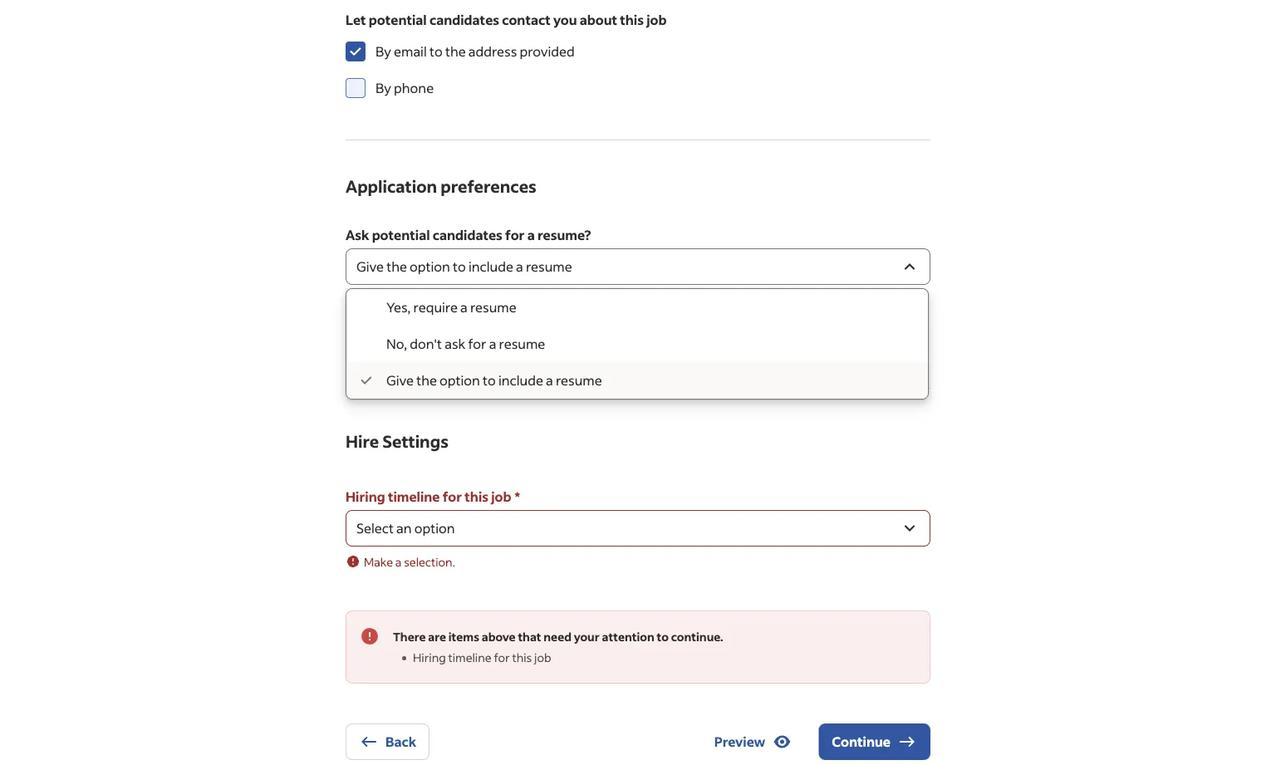 Task type: locate. For each thing, give the bounding box(es) containing it.
1 horizontal spatial give
[[386, 372, 414, 389]]

the down don't
[[416, 372, 437, 389]]

0 horizontal spatial hiring
[[346, 489, 385, 506]]

need
[[544, 630, 572, 645]]

this down that
[[512, 651, 532, 666]]

include
[[469, 258, 513, 275], [499, 372, 543, 389]]

1 horizontal spatial this
[[512, 651, 532, 666]]

for right ask at the left of page
[[468, 336, 487, 353]]

for down above
[[494, 651, 510, 666]]

are
[[555, 322, 575, 339], [428, 630, 446, 645]]

continue
[[832, 734, 891, 751]]

include down the ask potential candidates for a resume?
[[469, 258, 513, 275]]

for left *
[[443, 489, 462, 506]]

for inside the there are items above that need your attention to continue. hiring timeline for this job
[[494, 651, 510, 666]]

1 vertical spatial the
[[387, 258, 407, 275]]

by
[[376, 43, 391, 60], [376, 80, 391, 97]]

include inside dropdown button
[[469, 258, 513, 275]]

0 vertical spatial give the option to include a resume
[[357, 258, 572, 275]]

a inside option
[[546, 372, 553, 389]]

1 vertical spatial potential
[[372, 227, 430, 244]]

timeline
[[388, 489, 440, 506], [448, 651, 492, 666]]

job right 'about'
[[647, 12, 667, 29]]

resume down encouraged
[[556, 372, 602, 389]]

resume
[[526, 258, 572, 275], [470, 299, 517, 316], [499, 336, 545, 353], [556, 372, 602, 389]]

to inside dropdown button
[[453, 258, 466, 275]]

to down no, don't ask for a resume in the left of the page
[[483, 372, 496, 389]]

ask
[[346, 227, 369, 244]]

0 horizontal spatial this
[[465, 489, 489, 506]]

there
[[393, 630, 426, 645]]

preview
[[714, 734, 766, 751]]

2 vertical spatial this
[[512, 651, 532, 666]]

include down record
[[499, 372, 543, 389]]

give
[[357, 258, 384, 275], [386, 372, 414, 389]]

a left "resume?"
[[527, 227, 535, 244]]

by left phone
[[376, 80, 391, 97]]

give the option to include a resume down no, don't ask for a resume in the left of the page
[[386, 372, 602, 389]]

encouraged
[[577, 322, 652, 339]]

are right record
[[555, 322, 575, 339]]

1 vertical spatial job
[[491, 489, 511, 506]]

the
[[445, 43, 466, 60], [387, 258, 407, 275], [416, 372, 437, 389]]

option
[[410, 258, 450, 275], [440, 372, 480, 389]]

you
[[553, 12, 577, 29]]

timeline down items at the bottom
[[448, 651, 492, 666]]

job left *
[[491, 489, 511, 506]]

job
[[647, 12, 667, 29], [491, 489, 511, 506], [534, 651, 551, 666]]

1 horizontal spatial are
[[555, 322, 575, 339]]

preview button
[[701, 724, 806, 761]]

timeline down settings
[[388, 489, 440, 506]]

resume right ask at the left of page
[[499, 336, 545, 353]]

1 vertical spatial by
[[376, 80, 391, 97]]

option down ask at the left of page
[[440, 372, 480, 389]]

a right make
[[395, 555, 402, 570]]

hire settings
[[346, 431, 449, 453]]

a
[[527, 227, 535, 244], [516, 258, 523, 275], [460, 299, 468, 316], [450, 322, 457, 339], [489, 336, 496, 353], [546, 372, 553, 389], [395, 555, 402, 570]]

0 vertical spatial this
[[620, 12, 644, 29]]

job down that
[[534, 651, 551, 666]]

a right require
[[460, 299, 468, 316]]

None checkbox
[[346, 42, 366, 62], [346, 79, 366, 98], [346, 42, 366, 62], [346, 79, 366, 98]]

for
[[505, 227, 525, 244], [468, 336, 487, 353], [443, 489, 462, 506], [494, 651, 510, 666]]

candidates down preferences
[[433, 227, 503, 244]]

this right 'about'
[[620, 12, 644, 29]]

make
[[364, 555, 393, 570]]

1 horizontal spatial the
[[416, 372, 437, 389]]

1 vertical spatial hiring
[[413, 651, 446, 666]]

hiring
[[346, 489, 385, 506], [413, 651, 446, 666]]

a down people with a criminal record are encouraged to apply
[[546, 372, 553, 389]]

2 horizontal spatial job
[[647, 12, 667, 29]]

0 horizontal spatial are
[[428, 630, 446, 645]]

potential for ask
[[372, 227, 430, 244]]

1 vertical spatial option
[[440, 372, 480, 389]]

potential up "email" at the left top of page
[[369, 12, 427, 29]]

attention
[[602, 630, 655, 645]]

to
[[430, 43, 443, 60], [453, 258, 466, 275], [654, 322, 668, 339], [483, 372, 496, 389], [657, 630, 669, 645]]

0 vertical spatial option
[[410, 258, 450, 275]]

0 vertical spatial give
[[357, 258, 384, 275]]

for left "resume?"
[[505, 227, 525, 244]]

0 vertical spatial are
[[555, 322, 575, 339]]

to left 'continue.'
[[657, 630, 669, 645]]

option inside dropdown button
[[410, 258, 450, 275]]

1 vertical spatial candidates
[[433, 227, 503, 244]]

application preferences
[[346, 176, 537, 197]]

by email to the address provided
[[376, 43, 575, 60]]

are left items at the bottom
[[428, 630, 446, 645]]

this left *
[[465, 489, 489, 506]]

job inside the there are items above that need your attention to continue. hiring timeline for this job
[[534, 651, 551, 666]]

1 horizontal spatial timeline
[[448, 651, 492, 666]]

the inside give the option to include a resume option
[[416, 372, 437, 389]]

a inside dropdown button
[[516, 258, 523, 275]]

candidates
[[430, 12, 499, 29], [433, 227, 503, 244]]

ask
[[445, 336, 466, 353]]

give the option to include a resume button
[[346, 249, 931, 285]]

potential for let
[[369, 12, 427, 29]]

1 vertical spatial include
[[499, 372, 543, 389]]

2 horizontal spatial this
[[620, 12, 644, 29]]

2 vertical spatial job
[[534, 651, 551, 666]]

let
[[346, 12, 366, 29]]

0 vertical spatial by
[[376, 43, 391, 60]]

let potential candidates contact you about this job
[[346, 12, 667, 29]]

about
[[580, 12, 618, 29]]

address
[[469, 43, 517, 60]]

give the option to include a resume down the ask potential candidates for a resume?
[[357, 258, 572, 275]]

to right "email" at the left top of page
[[430, 43, 443, 60]]

1 horizontal spatial hiring
[[413, 651, 446, 666]]

candidates for contact
[[430, 12, 499, 29]]

1 vertical spatial give
[[386, 372, 414, 389]]

by for by email to the address provided
[[376, 43, 391, 60]]

the left address
[[445, 43, 466, 60]]

resume down "resume?"
[[526, 258, 572, 275]]

0 vertical spatial timeline
[[388, 489, 440, 506]]

your
[[574, 630, 600, 645]]

phone
[[394, 80, 434, 97]]

with
[[420, 322, 448, 339]]

0 vertical spatial job
[[647, 12, 667, 29]]

error image
[[346, 555, 361, 570]]

to inside the there are items above that need your attention to continue. hiring timeline for this job
[[657, 630, 669, 645]]

this
[[620, 12, 644, 29], [465, 489, 489, 506], [512, 651, 532, 666]]

0 horizontal spatial give
[[357, 258, 384, 275]]

people
[[376, 322, 418, 339]]

continue button
[[819, 724, 931, 761]]

this inside the there are items above that need your attention to continue. hiring timeline for this job
[[512, 651, 532, 666]]

are inside the there are items above that need your attention to continue. hiring timeline for this job
[[428, 630, 446, 645]]

give down no,
[[386, 372, 414, 389]]

option inside option
[[440, 372, 480, 389]]

2 horizontal spatial the
[[445, 43, 466, 60]]

the inside give the option to include a resume dropdown button
[[387, 258, 407, 275]]

candidates up by email to the address provided
[[430, 12, 499, 29]]

by left "email" at the left top of page
[[376, 43, 391, 60]]

0 vertical spatial include
[[469, 258, 513, 275]]

apply
[[670, 322, 704, 339]]

0 vertical spatial hiring
[[346, 489, 385, 506]]

1 by from the top
[[376, 43, 391, 60]]

1 vertical spatial timeline
[[448, 651, 492, 666]]

0 vertical spatial candidates
[[430, 12, 499, 29]]

group
[[346, 611, 931, 684]]

record
[[512, 322, 552, 339]]

a right with
[[450, 322, 457, 339]]

0 vertical spatial potential
[[369, 12, 427, 29]]

potential right ask
[[372, 227, 430, 244]]

the up yes,
[[387, 258, 407, 275]]

criminal
[[460, 322, 509, 339]]

application
[[346, 176, 437, 197]]

a down the ask potential candidates for a resume?
[[516, 258, 523, 275]]

potential
[[369, 12, 427, 29], [372, 227, 430, 244]]

hiring down hire
[[346, 489, 385, 506]]

2 vertical spatial the
[[416, 372, 437, 389]]

by phone
[[376, 80, 434, 97]]

give the option to include a resume inside dropdown button
[[357, 258, 572, 275]]

give inside give the option to include a resume dropdown button
[[357, 258, 384, 275]]

give the option to include a resume
[[357, 258, 572, 275], [386, 372, 602, 389]]

1 vertical spatial give the option to include a resume
[[386, 372, 602, 389]]

give down ask
[[357, 258, 384, 275]]

option up require
[[410, 258, 450, 275]]

yes, require a resume
[[386, 299, 517, 316]]

there are items above that need your attention to continue. hiring timeline for this job
[[393, 630, 724, 666]]

to down the ask potential candidates for a resume?
[[453, 258, 466, 275]]

no, don't ask for a resume
[[386, 336, 545, 353]]

hiring down there
[[413, 651, 446, 666]]

2 by from the top
[[376, 80, 391, 97]]

settings
[[382, 431, 449, 453]]

1 horizontal spatial job
[[534, 651, 551, 666]]

give inside give the option to include a resume option
[[386, 372, 414, 389]]

1 vertical spatial are
[[428, 630, 446, 645]]

0 horizontal spatial the
[[387, 258, 407, 275]]



Task type: vqa. For each thing, say whether or not it's contained in the screenshot.
the rightmost into
no



Task type: describe. For each thing, give the bounding box(es) containing it.
group containing there are items above that need your attention to continue.
[[346, 611, 931, 684]]

give the option to include a resume inside option
[[386, 372, 602, 389]]

to inside option
[[483, 372, 496, 389]]

resume up criminal
[[470, 299, 517, 316]]

hiring timeline for this job *
[[346, 489, 520, 506]]

hire
[[346, 431, 379, 453]]

0 vertical spatial the
[[445, 43, 466, 60]]

by for by phone
[[376, 80, 391, 97]]

ask potential candidates for a resume? list box
[[347, 290, 928, 399]]

timeline inside the there are items above that need your attention to continue. hiring timeline for this job
[[448, 651, 492, 666]]

resume inside option
[[556, 372, 602, 389]]

back
[[386, 734, 416, 751]]

that
[[518, 630, 541, 645]]

ask potential candidates for a resume?
[[346, 227, 591, 244]]

include inside option
[[499, 372, 543, 389]]

yes,
[[386, 299, 411, 316]]

no,
[[386, 336, 407, 353]]

selection.
[[404, 555, 455, 570]]

email
[[394, 43, 427, 60]]

0 horizontal spatial job
[[491, 489, 511, 506]]

People with a criminal record are encouraged to apply checkbox
[[346, 320, 366, 340]]

resume inside dropdown button
[[526, 258, 572, 275]]

make a selection.
[[364, 555, 455, 570]]

hiring inside the there are items above that need your attention to continue. hiring timeline for this job
[[413, 651, 446, 666]]

0 horizontal spatial timeline
[[388, 489, 440, 506]]

people with a criminal record are encouraged to apply
[[376, 322, 704, 339]]

a right ask at the left of page
[[489, 336, 496, 353]]

for inside "ask potential candidates for a resume?" list box
[[468, 336, 487, 353]]

candidates for for
[[433, 227, 503, 244]]

preferences
[[441, 176, 537, 197]]

back button
[[346, 724, 430, 761]]

don't
[[410, 336, 442, 353]]

resume?
[[538, 227, 591, 244]]

to left apply
[[654, 322, 668, 339]]

require
[[413, 299, 458, 316]]

1 vertical spatial this
[[465, 489, 489, 506]]

above
[[482, 630, 516, 645]]

give the option to include a resume option
[[347, 363, 928, 399]]

continue.
[[671, 630, 724, 645]]

contact
[[502, 12, 551, 29]]

*
[[515, 489, 520, 506]]

items
[[449, 630, 479, 645]]

provided
[[520, 43, 575, 60]]



